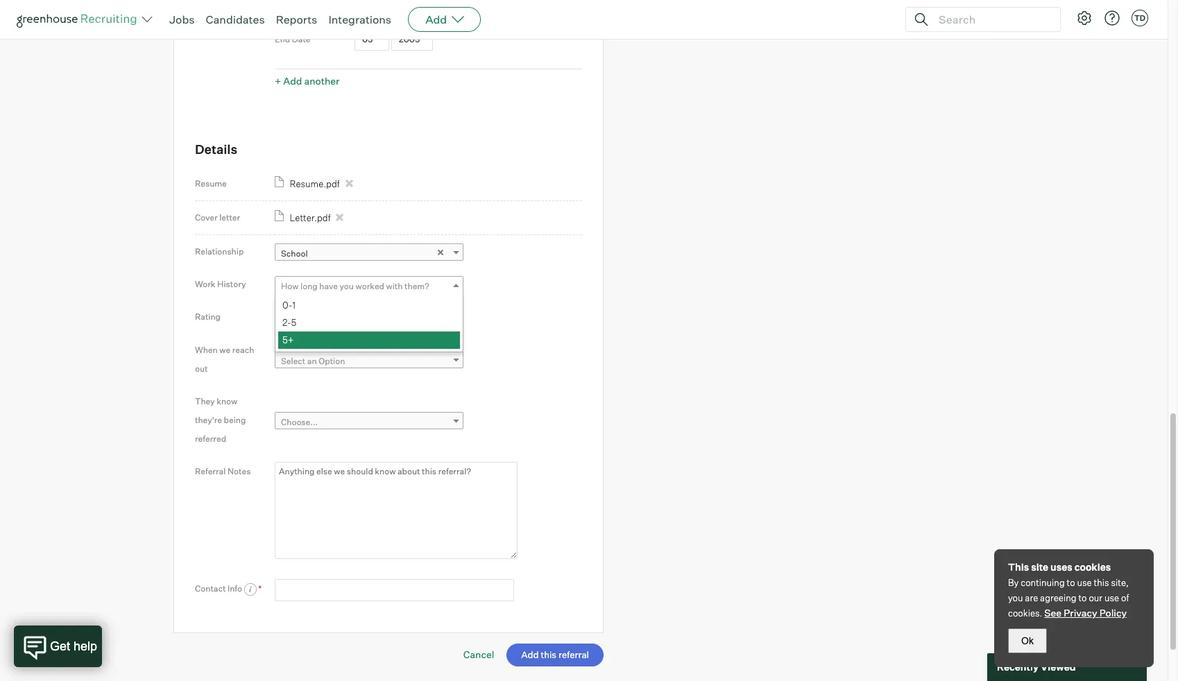 Task type: describe. For each thing, give the bounding box(es) containing it.
work
[[195, 279, 216, 290]]

+
[[275, 75, 281, 87]]

cancel
[[464, 649, 495, 661]]

would
[[301, 314, 324, 325]]

end
[[275, 34, 290, 45]]

ok
[[1022, 636, 1034, 647]]

cancel link
[[464, 649, 495, 661]]

start
[[275, 3, 294, 14]]

greenhouse recruiting image
[[17, 11, 142, 28]]

contact
[[195, 584, 226, 594]]

school link
[[275, 244, 464, 264]]

reach
[[232, 345, 254, 355]]

details
[[195, 142, 238, 157]]

option
[[319, 356, 345, 367]]

info
[[228, 584, 242, 594]]

Search text field
[[936, 9, 1048, 30]]

another
[[304, 75, 340, 87]]

end date
[[275, 34, 311, 45]]

MM text field
[[355, 0, 389, 20]]

referral notes
[[195, 466, 251, 477]]

start date
[[275, 3, 315, 14]]

are
[[1026, 593, 1039, 604]]

when
[[195, 345, 218, 355]]

select an option link
[[275, 352, 464, 372]]

jobs
[[169, 12, 195, 26]]

referred
[[195, 434, 226, 444]]

jobs link
[[169, 12, 195, 26]]

add inside education element
[[283, 75, 302, 87]]

yyyy text field for start date
[[391, 0, 433, 20]]

reports
[[276, 12, 318, 26]]

integrations
[[329, 12, 392, 26]]

recently viewed
[[998, 662, 1076, 674]]

0 horizontal spatial use
[[1078, 578, 1093, 589]]

how for how would you rate this person?
[[281, 314, 299, 325]]

0 horizontal spatial to
[[1067, 578, 1076, 589]]

being
[[224, 415, 246, 425]]

cover
[[195, 212, 218, 223]]

viewed
[[1041, 662, 1076, 674]]

have
[[320, 281, 338, 292]]

this for rate
[[359, 314, 374, 325]]

configure image
[[1077, 10, 1093, 26]]

person?
[[375, 314, 407, 325]]

cookies.
[[1009, 608, 1043, 619]]

td button
[[1129, 7, 1152, 29]]

when we reach out
[[195, 345, 254, 374]]

worked
[[356, 281, 385, 292]]

by
[[1009, 578, 1019, 589]]

see privacy policy
[[1045, 607, 1127, 619]]

letter.pdf
[[290, 212, 331, 224]]

see privacy policy link
[[1045, 607, 1127, 619]]

with
[[386, 281, 403, 292]]

0-
[[283, 300, 293, 311]]

1 vertical spatial you
[[326, 314, 340, 325]]

reports link
[[276, 12, 318, 26]]

Referral Notes text field
[[275, 462, 518, 559]]

of
[[1122, 593, 1130, 604]]

letter
[[219, 212, 240, 223]]

agreeing
[[1041, 593, 1077, 604]]

recently
[[998, 662, 1039, 674]]

this
[[1009, 562, 1030, 573]]

td
[[1135, 13, 1146, 23]]

cover letter
[[195, 212, 240, 223]]

see
[[1045, 607, 1062, 619]]



Task type: locate. For each thing, give the bounding box(es) containing it.
add
[[426, 12, 447, 26], [283, 75, 302, 87]]

choose...
[[281, 417, 318, 428]]

how for how long have you worked with them?
[[281, 281, 299, 292]]

to down uses
[[1067, 578, 1076, 589]]

history
[[217, 279, 246, 290]]

1 yyyy text field from the top
[[391, 0, 433, 20]]

0 horizontal spatial add
[[283, 75, 302, 87]]

cookies
[[1075, 562, 1112, 573]]

you left rate
[[326, 314, 340, 325]]

1 vertical spatial yyyy text field
[[391, 28, 433, 51]]

rating
[[195, 312, 221, 322]]

site
[[1032, 562, 1049, 573]]

0 vertical spatial to
[[1067, 578, 1076, 589]]

MM text field
[[355, 28, 389, 51]]

select
[[281, 356, 306, 367]]

+ add another
[[275, 75, 340, 87]]

education element
[[275, 0, 582, 91]]

use
[[1078, 578, 1093, 589], [1105, 593, 1120, 604]]

use down cookies
[[1078, 578, 1093, 589]]

0 vertical spatial how
[[281, 281, 299, 292]]

0 vertical spatial this
[[359, 314, 374, 325]]

notes
[[228, 466, 251, 477]]

continuing
[[1021, 578, 1065, 589]]

integrations link
[[329, 12, 392, 26]]

they're
[[195, 415, 222, 425]]

YYYY text field
[[391, 0, 433, 20], [391, 28, 433, 51]]

date right end
[[292, 34, 311, 45]]

how left long
[[281, 281, 299, 292]]

1 horizontal spatial to
[[1079, 593, 1088, 604]]

0 vertical spatial yyyy text field
[[391, 0, 433, 20]]

contact info
[[195, 584, 244, 594]]

1 vertical spatial to
[[1079, 593, 1088, 604]]

date for start date
[[296, 3, 315, 14]]

yyyy text field right mm text box
[[391, 0, 433, 20]]

this
[[359, 314, 374, 325], [1094, 578, 1110, 589]]

1 vertical spatial how
[[281, 314, 299, 325]]

work history
[[195, 279, 246, 290]]

resume.pdf
[[290, 178, 340, 190]]

you
[[340, 281, 354, 292], [326, 314, 340, 325], [1009, 593, 1024, 604]]

*
[[258, 584, 262, 594]]

them?
[[405, 281, 430, 292]]

2 how from the top
[[281, 314, 299, 325]]

an
[[307, 356, 317, 367]]

2-
[[283, 318, 291, 329]]

you inside by continuing to use this site, you are agreeing to our use of cookies.
[[1009, 593, 1024, 604]]

this up our in the right bottom of the page
[[1094, 578, 1110, 589]]

how down 0-
[[281, 314, 299, 325]]

referral
[[195, 466, 226, 477]]

add inside popup button
[[426, 12, 447, 26]]

you down by
[[1009, 593, 1024, 604]]

long
[[301, 281, 318, 292]]

0 vertical spatial date
[[296, 3, 315, 14]]

how long have you worked with them?
[[281, 281, 430, 292]]

candidates
[[206, 12, 265, 26]]

2 yyyy text field from the top
[[391, 28, 433, 51]]

1 horizontal spatial add
[[426, 12, 447, 26]]

how would you rate this person? link
[[275, 309, 464, 330]]

0-1 2-5 5+
[[283, 300, 297, 346]]

you right have
[[340, 281, 354, 292]]

they know they're being referred
[[195, 396, 246, 444]]

how long have you worked with them? link
[[275, 277, 464, 297]]

this for use
[[1094, 578, 1110, 589]]

this right rate
[[359, 314, 374, 325]]

out
[[195, 364, 208, 374]]

date for end date
[[292, 34, 311, 45]]

resume
[[195, 178, 227, 189]]

rate
[[342, 314, 357, 325]]

1 horizontal spatial this
[[1094, 578, 1110, 589]]

candidates link
[[206, 12, 265, 26]]

0 horizontal spatial this
[[359, 314, 374, 325]]

1 how from the top
[[281, 281, 299, 292]]

uses
[[1051, 562, 1073, 573]]

this site uses cookies
[[1009, 562, 1112, 573]]

they
[[195, 396, 215, 407]]

school
[[281, 249, 308, 259]]

privacy
[[1064, 607, 1098, 619]]

0 vertical spatial add
[[426, 12, 447, 26]]

td button
[[1132, 10, 1149, 26]]

1 vertical spatial use
[[1105, 593, 1120, 604]]

yyyy text field right mm text field
[[391, 28, 433, 51]]

site,
[[1112, 578, 1129, 589]]

None submit
[[507, 644, 604, 667]]

policy
[[1100, 607, 1127, 619]]

add right +
[[283, 75, 302, 87]]

0 vertical spatial you
[[340, 281, 354, 292]]

to
[[1067, 578, 1076, 589], [1079, 593, 1088, 604]]

+ add another link
[[275, 75, 340, 87]]

0 vertical spatial use
[[1078, 578, 1093, 589]]

1 vertical spatial add
[[283, 75, 302, 87]]

2 vertical spatial you
[[1009, 593, 1024, 604]]

5+
[[283, 335, 294, 346]]

date
[[296, 3, 315, 14], [292, 34, 311, 45]]

date right start
[[296, 3, 315, 14]]

1 vertical spatial date
[[292, 34, 311, 45]]

by continuing to use this site, you are agreeing to our use of cookies.
[[1009, 578, 1130, 619]]

use left of
[[1105, 593, 1120, 604]]

add button
[[408, 7, 481, 32]]

to left our in the right bottom of the page
[[1079, 593, 1088, 604]]

our
[[1089, 593, 1103, 604]]

1
[[293, 300, 296, 311]]

select an option
[[281, 356, 345, 367]]

5
[[291, 318, 297, 329]]

how would you rate this person?
[[281, 314, 407, 325]]

know
[[217, 396, 238, 407]]

yyyy text field for end date
[[391, 28, 433, 51]]

we
[[220, 345, 231, 355]]

None text field
[[275, 579, 514, 602]]

add right mm text box
[[426, 12, 447, 26]]

relationship
[[195, 246, 244, 257]]

1 vertical spatial this
[[1094, 578, 1110, 589]]

this inside by continuing to use this site, you are agreeing to our use of cookies.
[[1094, 578, 1110, 589]]

1 horizontal spatial use
[[1105, 593, 1120, 604]]



Task type: vqa. For each thing, say whether or not it's contained in the screenshot.
Over for Referrals Over Time
no



